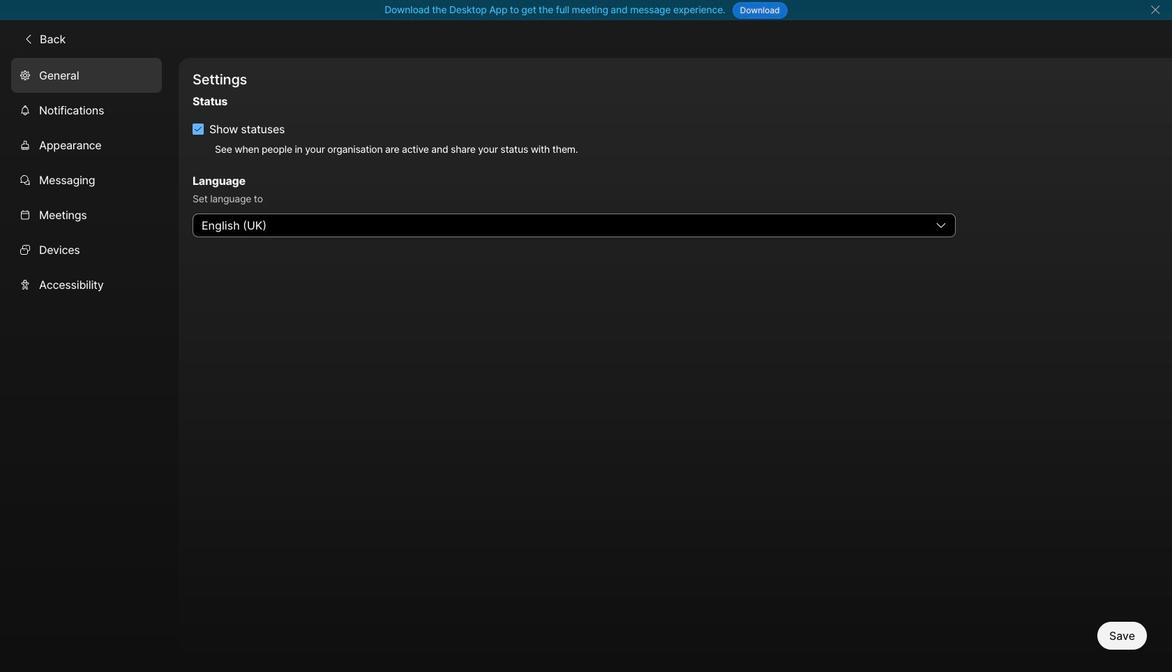 Task type: describe. For each thing, give the bounding box(es) containing it.
general tab
[[11, 58, 162, 93]]

messaging tab
[[11, 162, 162, 197]]

meetings tab
[[11, 197, 162, 232]]

cancel_16 image
[[1151, 4, 1162, 15]]



Task type: vqa. For each thing, say whether or not it's contained in the screenshot.
the skin tone picker toolbar
no



Task type: locate. For each thing, give the bounding box(es) containing it.
accessibility tab
[[11, 267, 162, 302]]

appearance tab
[[11, 128, 162, 162]]

devices tab
[[11, 232, 162, 267]]

notifications tab
[[11, 93, 162, 128]]

settings navigation
[[0, 58, 179, 672]]



